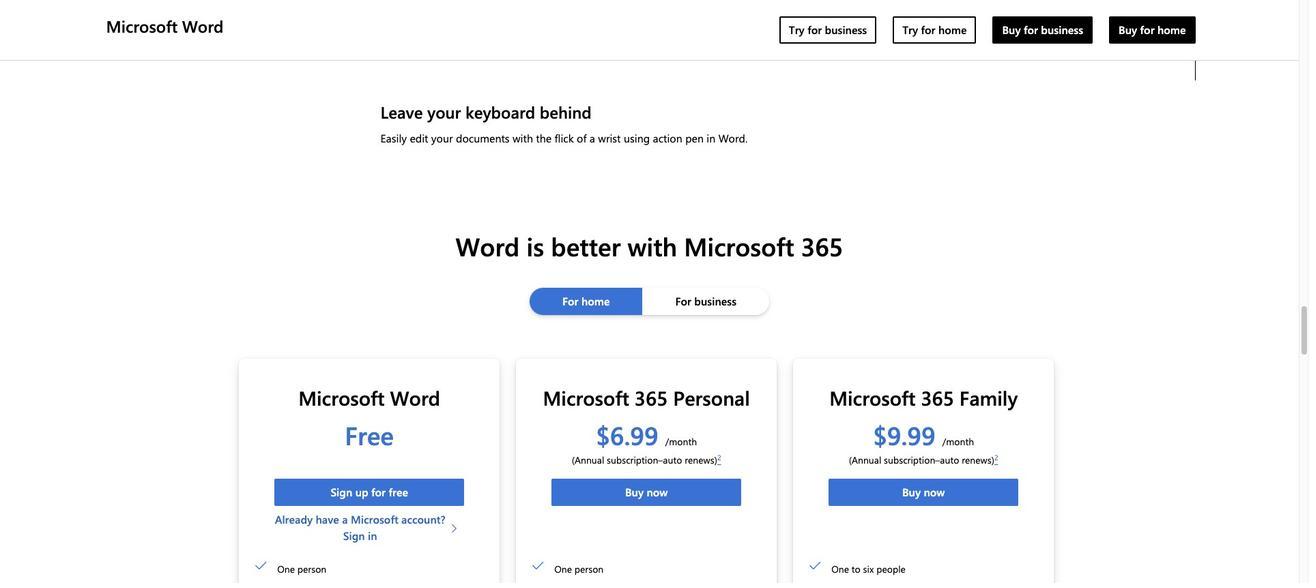 Task type: describe. For each thing, give the bounding box(es) containing it.
keyboard
[[466, 101, 535, 123]]

(annual for $6.99
[[572, 454, 604, 467]]

1 now from the left
[[647, 486, 668, 500]]

pen in
[[686, 131, 716, 145]]

personal
[[673, 385, 750, 411]]

family
[[960, 385, 1018, 411]]

already
[[275, 513, 313, 527]]

business for try for business
[[825, 23, 867, 37]]

2 one from the left
[[555, 564, 572, 577]]

for home
[[563, 295, 610, 309]]

try for try for business
[[789, 23, 805, 37]]

1 buy now link from the left
[[552, 480, 742, 507]]

word is better with microsoft 365
[[456, 229, 844, 263]]

0 vertical spatial sign
[[331, 486, 353, 500]]

for for buy for home
[[1141, 23, 1155, 37]]

buy for business link
[[993, 16, 1093, 44]]

business inside "tab list"
[[695, 295, 737, 309]]

2 one person from the left
[[555, 564, 604, 577]]

already have a microsoft account? sign in
[[275, 513, 446, 544]]

1 horizontal spatial with
[[628, 229, 677, 263]]

buy inside buy for business link
[[1003, 23, 1021, 37]]

microsoft 365 family
[[830, 385, 1018, 411]]

2 link for $6.99
[[718, 453, 721, 467]]

$6.99
[[596, 419, 659, 452]]

pause background video,action pen image
[[1132, 17, 1163, 51]]

account?
[[402, 513, 446, 527]]

1 vertical spatial microsoft word
[[299, 385, 440, 411]]

to
[[852, 564, 861, 577]]

easily edit your documents with the flick of a wrist using action pen in word.
[[381, 131, 748, 145]]

$9.99 /month (annual subscription–auto renews) 2
[[849, 419, 999, 467]]

1 buy now from the left
[[625, 486, 668, 500]]

2 person from the left
[[575, 564, 604, 577]]

2 for $6.99
[[718, 453, 721, 463]]

subscription–auto for $6.99
[[607, 454, 682, 467]]

renews) for $6.99
[[685, 454, 718, 467]]

subscription–auto for $9.99
[[884, 454, 960, 467]]

six
[[863, 564, 874, 577]]

using
[[624, 131, 650, 145]]

1 horizontal spatial 365
[[801, 229, 844, 263]]

2 buy now from the left
[[903, 486, 945, 500]]

home inside for home link
[[582, 295, 610, 309]]

sign up for free link
[[274, 480, 465, 507]]

wrist
[[598, 131, 621, 145]]

for business
[[676, 295, 737, 309]]

$9.99
[[873, 419, 936, 452]]

of
[[577, 131, 587, 145]]

for for for business
[[676, 295, 692, 309]]

try for business
[[789, 23, 867, 37]]

1 one person from the left
[[277, 564, 327, 577]]

people
[[877, 564, 906, 577]]

2 vertical spatial word
[[390, 385, 440, 411]]

for for try for business
[[808, 23, 822, 37]]

home for buy for home
[[1158, 23, 1186, 37]]

/month for $6.99
[[666, 436, 697, 449]]

try for home link
[[893, 16, 977, 44]]

free
[[389, 486, 408, 500]]

free
[[345, 419, 394, 452]]

documents
[[456, 131, 510, 145]]

action
[[653, 131, 683, 145]]

2 now from the left
[[924, 486, 945, 500]]

buy for home link
[[1110, 16, 1196, 44]]

$6.99 /month (annual subscription–auto renews) 2
[[572, 419, 721, 467]]

up
[[356, 486, 368, 500]]

buy for home
[[1119, 23, 1186, 37]]



Task type: vqa. For each thing, say whether or not it's contained in the screenshot.
Resources dropdown button
no



Task type: locate. For each thing, give the bounding box(es) containing it.
for business link
[[643, 288, 770, 316]]

home for try for home
[[939, 23, 967, 37]]

1 2 from the left
[[718, 453, 721, 463]]

0 horizontal spatial subscription–auto
[[607, 454, 682, 467]]

0 horizontal spatial try
[[789, 23, 805, 37]]

try for home
[[903, 23, 967, 37]]

2 down personal
[[718, 453, 721, 463]]

1 /month from the left
[[666, 436, 697, 449]]

/month for $9.99
[[943, 436, 974, 449]]

buy now link down the $6.99 /month (annual subscription–auto renews) 2
[[552, 480, 742, 507]]

with left the
[[513, 131, 533, 145]]

1 horizontal spatial now
[[924, 486, 945, 500]]

1 horizontal spatial (annual
[[849, 454, 882, 467]]

one to six people
[[832, 564, 906, 577]]

1 for from the left
[[563, 295, 579, 309]]

1 try from the left
[[789, 23, 805, 37]]

microsoft
[[106, 15, 178, 37], [684, 229, 794, 263], [299, 385, 385, 411], [543, 385, 629, 411], [830, 385, 916, 411], [351, 513, 399, 527]]

sign
[[331, 486, 353, 500], [343, 529, 365, 544]]

2 horizontal spatial 365
[[921, 385, 954, 411]]

your
[[427, 101, 461, 123], [431, 131, 453, 145]]

365 for microsoft 365 personal
[[635, 385, 668, 411]]

for
[[808, 23, 822, 37], [921, 23, 936, 37], [1024, 23, 1038, 37], [1141, 23, 1155, 37], [371, 486, 386, 500]]

edit
[[410, 131, 428, 145]]

1 person from the left
[[298, 564, 327, 577]]

3 one from the left
[[832, 564, 849, 577]]

2 subscription–auto from the left
[[884, 454, 960, 467]]

microsoft word
[[106, 15, 224, 37], [299, 385, 440, 411]]

renews) down personal
[[685, 454, 718, 467]]

1 horizontal spatial buy now link
[[829, 480, 1019, 507]]

0 horizontal spatial one person
[[277, 564, 327, 577]]

for down word is better with microsoft 365
[[676, 295, 692, 309]]

0 horizontal spatial business
[[695, 295, 737, 309]]

2
[[718, 453, 721, 463], [995, 453, 999, 463]]

2 horizontal spatial one
[[832, 564, 849, 577]]

better
[[551, 229, 621, 263]]

(annual down $6.99
[[572, 454, 604, 467]]

2 link down personal
[[718, 453, 721, 467]]

0 horizontal spatial with
[[513, 131, 533, 145]]

(annual inside $9.99 /month (annual subscription–auto renews) 2
[[849, 454, 882, 467]]

now down the $6.99 /month (annual subscription–auto renews) 2
[[647, 486, 668, 500]]

sign inside already have a microsoft account? sign in
[[343, 529, 365, 544]]

business for buy for business
[[1041, 23, 1084, 37]]

0 horizontal spatial microsoft word
[[106, 15, 224, 37]]

with
[[513, 131, 533, 145], [628, 229, 677, 263]]

microsoft 365 personal
[[543, 385, 750, 411]]

(annual inside the $6.99 /month (annual subscription–auto renews) 2
[[572, 454, 604, 467]]

/month inside the $6.99 /month (annual subscription–auto renews) 2
[[666, 436, 697, 449]]

behind
[[540, 101, 592, 123]]

1 vertical spatial sign
[[343, 529, 365, 544]]

subscription–auto inside the $6.99 /month (annual subscription–auto renews) 2
[[607, 454, 682, 467]]

subscription–auto inside $9.99 /month (annual subscription–auto renews) 2
[[884, 454, 960, 467]]

2 down family
[[995, 453, 999, 463]]

1 (annual from the left
[[572, 454, 604, 467]]

for for buy for business
[[1024, 23, 1038, 37]]

1 horizontal spatial try
[[903, 23, 918, 37]]

1 horizontal spatial for
[[676, 295, 692, 309]]

buy now down the $6.99 /month (annual subscription–auto renews) 2
[[625, 486, 668, 500]]

2 try from the left
[[903, 23, 918, 37]]

0 horizontal spatial buy now link
[[552, 480, 742, 507]]

/month down family
[[943, 436, 974, 449]]

2 inside the $6.99 /month (annual subscription–auto renews) 2
[[718, 453, 721, 463]]

now
[[647, 486, 668, 500], [924, 486, 945, 500]]

buy now link
[[552, 480, 742, 507], [829, 480, 1019, 507]]

0 horizontal spatial (annual
[[572, 454, 604, 467]]

try for try for home
[[903, 23, 918, 37]]

1 horizontal spatial home
[[939, 23, 967, 37]]

0 vertical spatial with
[[513, 131, 533, 145]]

tab list
[[530, 288, 770, 316]]

with right better
[[628, 229, 677, 263]]

/month down personal
[[666, 436, 697, 449]]

2 horizontal spatial business
[[1041, 23, 1084, 37]]

2 buy now link from the left
[[829, 480, 1019, 507]]

now down $9.99 /month (annual subscription–auto renews) 2
[[924, 486, 945, 500]]

(annual down $9.99
[[849, 454, 882, 467]]

0 horizontal spatial buy now
[[625, 486, 668, 500]]

1 horizontal spatial microsoft word
[[299, 385, 440, 411]]

buy now down $9.99 /month (annual subscription–auto renews) 2
[[903, 486, 945, 500]]

word
[[182, 15, 224, 37], [456, 229, 520, 263], [390, 385, 440, 411]]

2 inside $9.99 /month (annual subscription–auto renews) 2
[[995, 453, 999, 463]]

1 horizontal spatial a
[[590, 131, 595, 145]]

1 horizontal spatial one
[[555, 564, 572, 577]]

1 horizontal spatial buy now
[[903, 486, 945, 500]]

2 for $9.99
[[995, 453, 999, 463]]

microsoft inside already have a microsoft account? sign in
[[351, 513, 399, 527]]

try
[[789, 23, 805, 37], [903, 23, 918, 37]]

1 vertical spatial with
[[628, 229, 677, 263]]

microsoft inside microsoft word element
[[106, 15, 178, 37]]

already have a microsoft account? sign in link
[[274, 512, 465, 545]]

1 horizontal spatial word
[[390, 385, 440, 411]]

1 horizontal spatial 2
[[995, 453, 999, 463]]

renews) inside $9.99 /month (annual subscription–auto renews) 2
[[962, 454, 995, 467]]

0 horizontal spatial 2 link
[[718, 453, 721, 467]]

2 2 from the left
[[995, 453, 999, 463]]

0 vertical spatial microsoft word
[[106, 15, 224, 37]]

(annual
[[572, 454, 604, 467], [849, 454, 882, 467]]

2 renews) from the left
[[962, 454, 995, 467]]

the
[[536, 131, 552, 145]]

365 for microsoft 365 family
[[921, 385, 954, 411]]

business
[[825, 23, 867, 37], [1041, 23, 1084, 37], [695, 295, 737, 309]]

2 link for $9.99
[[995, 453, 999, 467]]

sign up for free
[[331, 486, 408, 500]]

0 horizontal spatial for
[[563, 295, 579, 309]]

1 2 link from the left
[[718, 453, 721, 467]]

subscription–auto
[[607, 454, 682, 467], [884, 454, 960, 467]]

a
[[590, 131, 595, 145], [342, 513, 348, 527]]

1 horizontal spatial business
[[825, 23, 867, 37]]

renews) down family
[[962, 454, 995, 467]]

sign left in
[[343, 529, 365, 544]]

renews) for $9.99
[[962, 454, 995, 467]]

0 horizontal spatial 365
[[635, 385, 668, 411]]

buy
[[1003, 23, 1021, 37], [1119, 23, 1138, 37], [625, 486, 644, 500], [903, 486, 921, 500]]

1 horizontal spatial one person
[[555, 564, 604, 577]]

0 horizontal spatial home
[[582, 295, 610, 309]]

1 vertical spatial a
[[342, 513, 348, 527]]

1 horizontal spatial /month
[[943, 436, 974, 449]]

subscription–auto down $6.99
[[607, 454, 682, 467]]

2 link down family
[[995, 453, 999, 467]]

for down better
[[563, 295, 579, 309]]

1 horizontal spatial person
[[575, 564, 604, 577]]

0 horizontal spatial now
[[647, 486, 668, 500]]

0 horizontal spatial 2
[[718, 453, 721, 463]]

subscription–auto down $9.99
[[884, 454, 960, 467]]

home inside try for home link
[[939, 23, 967, 37]]

renews) inside the $6.99 /month (annual subscription–auto renews) 2
[[685, 454, 718, 467]]

is
[[527, 229, 544, 263]]

a right have
[[342, 513, 348, 527]]

leave your keyboard behind
[[381, 101, 592, 123]]

for home link
[[530, 288, 643, 316]]

0 horizontal spatial one
[[277, 564, 295, 577]]

1 vertical spatial your
[[431, 131, 453, 145]]

2 2 link from the left
[[995, 453, 999, 467]]

for for try for home
[[921, 23, 936, 37]]

0 horizontal spatial a
[[342, 513, 348, 527]]

/month inside $9.99 /month (annual subscription–auto renews) 2
[[943, 436, 974, 449]]

renews)
[[685, 454, 718, 467], [962, 454, 995, 467]]

2 for from the left
[[676, 295, 692, 309]]

try for business link
[[780, 16, 877, 44]]

0 horizontal spatial /month
[[666, 436, 697, 449]]

1 subscription–auto from the left
[[607, 454, 682, 467]]

0 horizontal spatial person
[[298, 564, 327, 577]]

365
[[801, 229, 844, 263], [635, 385, 668, 411], [921, 385, 954, 411]]

(annual for $9.99
[[849, 454, 882, 467]]

buy for business
[[1003, 23, 1084, 37]]

leave
[[381, 101, 423, 123]]

1 renews) from the left
[[685, 454, 718, 467]]

0 horizontal spatial word
[[182, 15, 224, 37]]

0 vertical spatial a
[[590, 131, 595, 145]]

one person
[[277, 564, 327, 577], [555, 564, 604, 577]]

a inside already have a microsoft account? sign in
[[342, 513, 348, 527]]

2 horizontal spatial home
[[1158, 23, 1186, 37]]

1 horizontal spatial subscription–auto
[[884, 454, 960, 467]]

in
[[368, 529, 377, 544]]

2 /month from the left
[[943, 436, 974, 449]]

1 one from the left
[[277, 564, 295, 577]]

1 horizontal spatial 2 link
[[995, 453, 999, 467]]

0 vertical spatial your
[[427, 101, 461, 123]]

for
[[563, 295, 579, 309], [676, 295, 692, 309]]

your right edit
[[431, 131, 453, 145]]

0 vertical spatial word
[[182, 15, 224, 37]]

a right of
[[590, 131, 595, 145]]

sign left up
[[331, 486, 353, 500]]

0 horizontal spatial renews)
[[685, 454, 718, 467]]

tab list containing for home
[[530, 288, 770, 316]]

easily
[[381, 131, 407, 145]]

/month
[[666, 436, 697, 449], [943, 436, 974, 449]]

home inside the buy for home link
[[1158, 23, 1186, 37]]

your up edit
[[427, 101, 461, 123]]

2 link
[[718, 453, 721, 467], [995, 453, 999, 467]]

one
[[277, 564, 295, 577], [555, 564, 572, 577], [832, 564, 849, 577]]

1 horizontal spatial renews)
[[962, 454, 995, 467]]

2 horizontal spatial word
[[456, 229, 520, 263]]

1 vertical spatial word
[[456, 229, 520, 263]]

microsoft word element
[[103, 0, 1204, 60]]

flick
[[555, 131, 574, 145]]

buy now link down $9.99 /month (annual subscription–auto renews) 2
[[829, 480, 1019, 507]]

for for for home
[[563, 295, 579, 309]]

have
[[316, 513, 339, 527]]

person
[[298, 564, 327, 577], [575, 564, 604, 577]]

2 (annual from the left
[[849, 454, 882, 467]]

buy now
[[625, 486, 668, 500], [903, 486, 945, 500]]

word.
[[719, 131, 748, 145]]

home
[[939, 23, 967, 37], [1158, 23, 1186, 37], [582, 295, 610, 309]]



